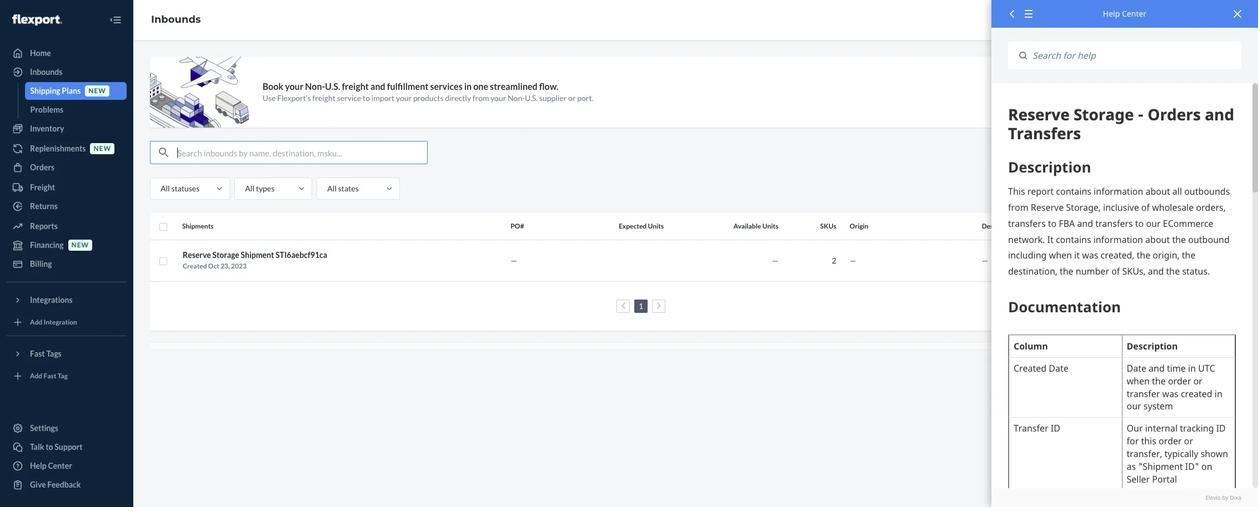 Task type: locate. For each thing, give the bounding box(es) containing it.
0 vertical spatial help center
[[1104, 8, 1147, 19]]

your down fulfillment
[[396, 94, 412, 103]]

0 vertical spatial help
[[1104, 8, 1120, 19]]

0 horizontal spatial u.s.
[[325, 81, 340, 91]]

and
[[371, 81, 385, 91]]

orders
[[30, 163, 55, 172]]

2 horizontal spatial your
[[491, 94, 506, 103]]

add
[[30, 319, 42, 327], [30, 373, 42, 381]]

0 horizontal spatial your
[[285, 81, 304, 91]]

to left import
[[363, 94, 370, 103]]

center
[[1122, 8, 1147, 19], [48, 462, 72, 471]]

1 horizontal spatial help center
[[1104, 8, 1147, 19]]

1 all from the left
[[161, 184, 170, 193]]

non- down streamlined
[[508, 94, 525, 103]]

your
[[285, 81, 304, 91], [396, 94, 412, 103], [491, 94, 506, 103]]

1 vertical spatial new
[[94, 145, 111, 153]]

from
[[473, 94, 489, 103]]

or
[[569, 94, 576, 103]]

— right 2
[[850, 256, 856, 265]]

states
[[338, 184, 359, 193]]

help center up give feedback
[[30, 462, 72, 471]]

2 add from the top
[[30, 373, 42, 381]]

to right talk
[[46, 443, 53, 452]]

help center up search search field
[[1104, 8, 1147, 19]]

talk
[[30, 443, 44, 452]]

give
[[30, 481, 46, 490]]

1 vertical spatial non-
[[508, 94, 525, 103]]

1 — from the left
[[511, 256, 517, 265]]

fast left tags
[[30, 350, 45, 359]]

1 vertical spatial help
[[30, 462, 47, 471]]

statuses
[[171, 184, 200, 193]]

to inside book your non-u.s. freight and fulfillment services in one streamlined flow. use flexport's freight service to import your products directly from your non-u.s. supplier or port.
[[363, 94, 370, 103]]

new up orders link
[[94, 145, 111, 153]]

inventory
[[30, 124, 64, 133]]

Search inbounds by name, destination, msku... text field
[[177, 142, 427, 164]]

help center
[[1104, 8, 1147, 19], [30, 462, 72, 471]]

all left statuses
[[161, 184, 170, 193]]

inbounds link
[[151, 13, 201, 26], [7, 63, 127, 81]]

all for all statuses
[[161, 184, 170, 193]]

your up flexport's
[[285, 81, 304, 91]]

1 add from the top
[[30, 319, 42, 327]]

3 — from the left
[[850, 256, 856, 265]]

freight
[[342, 81, 369, 91], [313, 94, 336, 103]]

2
[[832, 256, 837, 265]]

units right available on the right top of page
[[763, 222, 779, 231]]

2 all from the left
[[245, 184, 254, 193]]

close image
[[1209, 85, 1217, 98]]

add for add integration
[[30, 319, 42, 327]]

flexport logo image
[[12, 14, 62, 25]]

0 vertical spatial to
[[363, 94, 370, 103]]

available
[[734, 222, 761, 231]]

center up search search field
[[1122, 8, 1147, 19]]

products
[[413, 94, 444, 103]]

fast left tag
[[44, 373, 56, 381]]

freight left the service
[[313, 94, 336, 103]]

1 horizontal spatial inbounds link
[[151, 13, 201, 26]]

1 vertical spatial inbounds
[[30, 67, 62, 77]]

new for financing
[[71, 241, 89, 250]]

3 all from the left
[[327, 184, 337, 193]]

0 horizontal spatial freight
[[313, 94, 336, 103]]

by
[[1223, 494, 1229, 502]]

4 — from the left
[[982, 256, 989, 265]]

2 vertical spatial new
[[71, 241, 89, 250]]

1 horizontal spatial non-
[[508, 94, 525, 103]]

expected
[[619, 222, 647, 231]]

help center link
[[7, 458, 127, 476]]

2 horizontal spatial all
[[327, 184, 337, 193]]

draft
[[1130, 257, 1154, 265]]

add left integration
[[30, 319, 42, 327]]

1 horizontal spatial to
[[363, 94, 370, 103]]

1 vertical spatial fast
[[44, 373, 56, 381]]

0 vertical spatial add
[[30, 319, 42, 327]]

0 horizontal spatial to
[[46, 443, 53, 452]]

0 vertical spatial center
[[1122, 8, 1147, 19]]

units for expected units
[[648, 222, 664, 231]]

add down fast tags
[[30, 373, 42, 381]]

0 vertical spatial freight
[[342, 81, 369, 91]]

chevron left image
[[621, 302, 626, 310]]

orders link
[[7, 159, 127, 177]]

elevio by dixa link
[[1009, 494, 1242, 502]]

to
[[363, 94, 370, 103], [46, 443, 53, 452]]

your right the from
[[491, 94, 506, 103]]

help up give
[[30, 462, 47, 471]]

fast tags button
[[7, 346, 127, 363]]

new down 'reports' link
[[71, 241, 89, 250]]

—
[[511, 256, 517, 265], [772, 256, 779, 265], [850, 256, 856, 265], [982, 256, 989, 265]]

— down po#
[[511, 256, 517, 265]]

0 vertical spatial new
[[88, 87, 106, 95]]

add fast tag link
[[7, 368, 127, 386]]

0 horizontal spatial units
[[648, 222, 664, 231]]

0 horizontal spatial center
[[48, 462, 72, 471]]

elevio by dixa
[[1206, 494, 1242, 502]]

square image
[[159, 223, 168, 232]]

units
[[648, 222, 664, 231], [763, 222, 779, 231]]

1 horizontal spatial inbounds
[[151, 13, 201, 26]]

fast
[[30, 350, 45, 359], [44, 373, 56, 381]]

1 horizontal spatial help
[[1104, 8, 1120, 19]]

reserve
[[183, 250, 211, 260]]

0 horizontal spatial non-
[[305, 81, 325, 91]]

center down talk to support
[[48, 462, 72, 471]]

service
[[337, 94, 361, 103]]

new right plans
[[88, 87, 106, 95]]

home
[[30, 48, 51, 58]]

1 vertical spatial to
[[46, 443, 53, 452]]

help
[[1104, 8, 1120, 19], [30, 462, 47, 471]]

0 vertical spatial non-
[[305, 81, 325, 91]]

— down "destination"
[[982, 256, 989, 265]]

inbounds
[[151, 13, 201, 26], [30, 67, 62, 77]]

all
[[161, 184, 170, 193], [245, 184, 254, 193], [327, 184, 337, 193]]

shipping
[[30, 86, 60, 96]]

freight up the service
[[342, 81, 369, 91]]

1 horizontal spatial all
[[245, 184, 254, 193]]

reserve storage shipment sti6aebcf91ca created oct 23, 2023
[[183, 250, 327, 270]]

0 horizontal spatial help center
[[30, 462, 72, 471]]

u.s.
[[325, 81, 340, 91], [525, 94, 538, 103]]

1 vertical spatial help center
[[30, 462, 72, 471]]

all states
[[327, 184, 359, 193]]

problems link
[[25, 101, 127, 119]]

1 horizontal spatial units
[[763, 222, 779, 231]]

1 vertical spatial add
[[30, 373, 42, 381]]

1 vertical spatial u.s.
[[525, 94, 538, 103]]

1 vertical spatial inbounds link
[[7, 63, 127, 81]]

1 units from the left
[[648, 222, 664, 231]]

0 vertical spatial fast
[[30, 350, 45, 359]]

u.s. down streamlined
[[525, 94, 538, 103]]

services
[[430, 81, 463, 91]]

new
[[88, 87, 106, 95], [94, 145, 111, 153], [71, 241, 89, 250]]

— down "available units"
[[772, 256, 779, 265]]

all left types
[[245, 184, 254, 193]]

1 vertical spatial center
[[48, 462, 72, 471]]

2 units from the left
[[763, 222, 779, 231]]

integration
[[44, 319, 77, 327]]

financing
[[30, 241, 64, 250]]

non- up flexport's
[[305, 81, 325, 91]]

in
[[464, 81, 472, 91]]

0 horizontal spatial inbounds link
[[7, 63, 127, 81]]

help up search search field
[[1104, 8, 1120, 19]]

directly
[[445, 94, 471, 103]]

1 horizontal spatial center
[[1122, 8, 1147, 19]]

inventory link
[[7, 120, 127, 138]]

1 horizontal spatial freight
[[342, 81, 369, 91]]

0 vertical spatial inbounds
[[151, 13, 201, 26]]

to inside button
[[46, 443, 53, 452]]

100 results per page
[[1020, 301, 1089, 311]]

all left states
[[327, 184, 337, 193]]

u.s. up the service
[[325, 81, 340, 91]]

units right the expected
[[648, 222, 664, 231]]

plans
[[62, 86, 81, 96]]

0 horizontal spatial all
[[161, 184, 170, 193]]

add fast tag
[[30, 373, 68, 381]]

replenishments
[[30, 144, 86, 153]]

0 horizontal spatial help
[[30, 462, 47, 471]]

available units
[[734, 222, 779, 231]]

all for all types
[[245, 184, 254, 193]]



Task type: vqa. For each thing, say whether or not it's contained in the screenshot.
Credits
no



Task type: describe. For each thing, give the bounding box(es) containing it.
freight
[[30, 183, 55, 192]]

2023
[[231, 262, 247, 270]]

talk to support
[[30, 443, 83, 452]]

shipping plans
[[30, 86, 81, 96]]

one
[[474, 81, 488, 91]]

chevron right image
[[657, 302, 661, 310]]

reports
[[30, 222, 58, 231]]

settings
[[30, 424, 58, 433]]

tags
[[46, 350, 62, 359]]

reports link
[[7, 218, 127, 236]]

in draft
[[1120, 257, 1154, 265]]

problems
[[30, 105, 63, 114]]

add integration
[[30, 319, 77, 327]]

fulfillment
[[387, 81, 429, 91]]

tag
[[58, 373, 68, 381]]

1 vertical spatial freight
[[313, 94, 336, 103]]

returns
[[30, 202, 58, 211]]

add for add fast tag
[[30, 373, 42, 381]]

created
[[183, 262, 207, 270]]

integrations button
[[7, 292, 127, 310]]

1 link
[[637, 301, 646, 311]]

support
[[55, 443, 83, 452]]

status
[[1115, 222, 1134, 231]]

types
[[256, 184, 275, 193]]

import
[[372, 94, 395, 103]]

0 vertical spatial u.s.
[[325, 81, 340, 91]]

book your non-u.s. freight and fulfillment services in one streamlined flow. use flexport's freight service to import your products directly from your non-u.s. supplier or port.
[[263, 81, 594, 103]]

settings link
[[7, 420, 127, 438]]

shipments
[[182, 222, 214, 231]]

units for available units
[[763, 222, 779, 231]]

give feedback
[[30, 481, 81, 490]]

sti6aebcf91ca
[[276, 250, 327, 260]]

100 results per page option
[[1020, 301, 1089, 311]]

oct
[[208, 262, 219, 270]]

new for shipping plans
[[88, 87, 106, 95]]

1
[[639, 301, 643, 311]]

book
[[263, 81, 283, 91]]

elevio
[[1206, 494, 1221, 502]]

square image
[[159, 257, 168, 266]]

in
[[1120, 257, 1128, 265]]

0 horizontal spatial inbounds
[[30, 67, 62, 77]]

billing
[[30, 260, 52, 269]]

fast tags
[[30, 350, 62, 359]]

add integration link
[[7, 314, 127, 332]]

feedback
[[47, 481, 81, 490]]

help center inside help center link
[[30, 462, 72, 471]]

page
[[1072, 301, 1089, 311]]

0 vertical spatial inbounds link
[[151, 13, 201, 26]]

skus
[[821, 222, 837, 231]]

dixa
[[1230, 494, 1242, 502]]

shipment
[[241, 250, 274, 260]]

po#
[[511, 222, 524, 231]]

home link
[[7, 44, 127, 62]]

integrations
[[30, 296, 73, 305]]

streamlined
[[490, 81, 538, 91]]

100
[[1020, 301, 1033, 311]]

destination
[[982, 222, 1017, 231]]

1 horizontal spatial u.s.
[[525, 94, 538, 103]]

1 horizontal spatial your
[[396, 94, 412, 103]]

2 — from the left
[[772, 256, 779, 265]]

all statuses
[[161, 184, 200, 193]]

origin
[[850, 222, 869, 231]]

fast inside "dropdown button"
[[30, 350, 45, 359]]

expected units
[[619, 222, 664, 231]]

give feedback button
[[7, 477, 127, 495]]

supplier
[[540, 94, 567, 103]]

talk to support button
[[7, 439, 127, 457]]

all types
[[245, 184, 275, 193]]

freight link
[[7, 179, 127, 197]]

storage
[[212, 250, 239, 260]]

use
[[263, 94, 276, 103]]

close navigation image
[[109, 13, 122, 27]]

flexport's
[[277, 94, 311, 103]]

new for replenishments
[[94, 145, 111, 153]]

port.
[[577, 94, 594, 103]]

all for all states
[[327, 184, 337, 193]]

flow.
[[539, 81, 559, 91]]

Search search field
[[1027, 42, 1242, 70]]

per
[[1059, 301, 1071, 311]]

billing link
[[7, 256, 127, 273]]

results
[[1035, 301, 1058, 311]]

23,
[[221, 262, 230, 270]]



